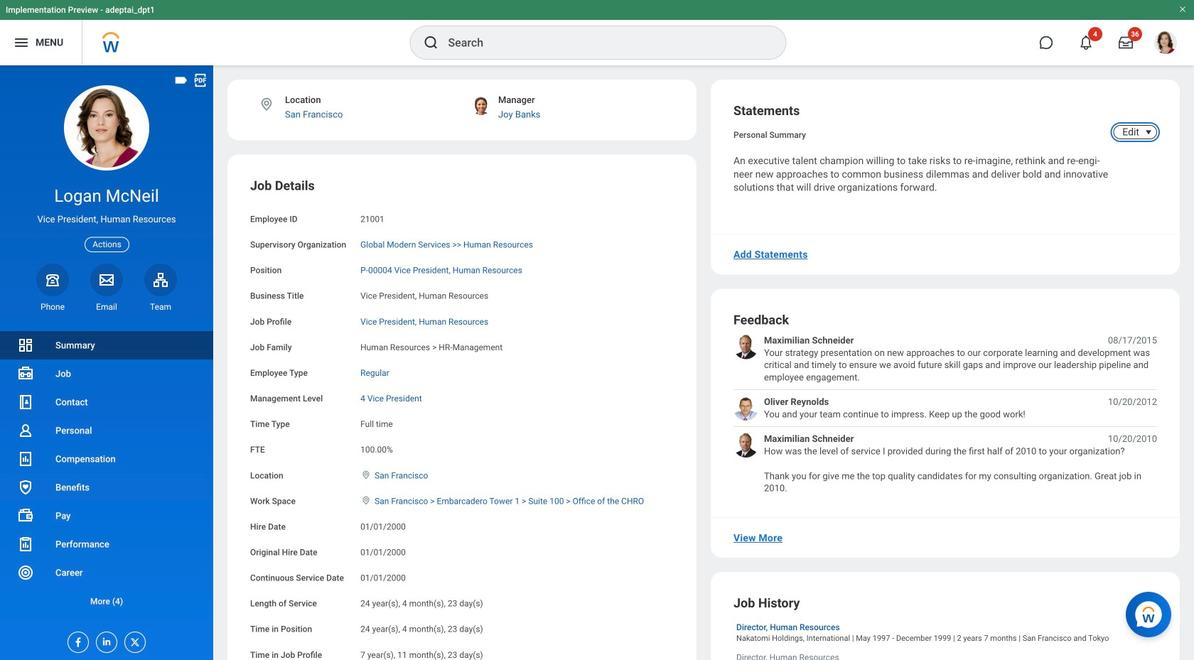 Task type: describe. For each thing, give the bounding box(es) containing it.
tag image
[[173, 72, 189, 88]]

search image
[[423, 34, 440, 51]]

benefits image
[[17, 479, 34, 496]]

career image
[[17, 564, 34, 581]]

2 vertical spatial location image
[[360, 496, 372, 506]]

phone image
[[43, 271, 63, 288]]

performance image
[[17, 536, 34, 553]]

employee's photo (oliver reynolds) image
[[734, 396, 758, 421]]

1 horizontal spatial list
[[734, 334, 1157, 495]]

1 vertical spatial location image
[[360, 470, 372, 480]]

pay image
[[17, 507, 34, 525]]

notifications large image
[[1079, 36, 1093, 50]]

personal summary element
[[734, 127, 806, 140]]

justify image
[[13, 34, 30, 51]]

close environment banner image
[[1178, 5, 1187, 14]]

Search Workday  search field
[[448, 27, 757, 58]]

team logan mcneil element
[[144, 301, 177, 313]]

phone logan mcneil element
[[36, 301, 69, 313]]

summary image
[[17, 337, 34, 354]]

email logan mcneil element
[[90, 301, 123, 313]]

personal image
[[17, 422, 34, 439]]



Task type: locate. For each thing, give the bounding box(es) containing it.
group
[[250, 177, 674, 660]]

view team image
[[152, 271, 169, 288]]

employee's photo (maximilian schneider) image up employee's photo (oliver reynolds)
[[734, 334, 758, 359]]

0 vertical spatial employee's photo (maximilian schneider) image
[[734, 334, 758, 359]]

navigation pane region
[[0, 65, 213, 660]]

job image
[[17, 365, 34, 382]]

profile logan mcneil image
[[1154, 31, 1177, 57]]

location image
[[259, 97, 274, 112], [360, 470, 372, 480], [360, 496, 372, 506]]

banner
[[0, 0, 1194, 65]]

1 vertical spatial employee's photo (maximilian schneider) image
[[734, 433, 758, 458]]

1 employee's photo (maximilian schneider) image from the top
[[734, 334, 758, 359]]

full time element
[[360, 417, 393, 429]]

x image
[[125, 633, 141, 648]]

inbox large image
[[1119, 36, 1133, 50]]

compensation image
[[17, 451, 34, 468]]

mail image
[[98, 271, 115, 288]]

contact image
[[17, 394, 34, 411]]

2 employee's photo (maximilian schneider) image from the top
[[734, 433, 758, 458]]

view printable version (pdf) image
[[193, 72, 208, 88]]

0 horizontal spatial list
[[0, 331, 213, 616]]

0 vertical spatial location image
[[259, 97, 274, 112]]

employee's photo (maximilian schneider) image
[[734, 334, 758, 359], [734, 433, 758, 458]]

employee's photo (maximilian schneider) image down employee's photo (oliver reynolds)
[[734, 433, 758, 458]]

linkedin image
[[97, 633, 112, 648]]

list
[[0, 331, 213, 616], [734, 334, 1157, 495]]

facebook image
[[68, 633, 84, 648]]



Task type: vqa. For each thing, say whether or not it's contained in the screenshot.
Team Beth Liu element
no



